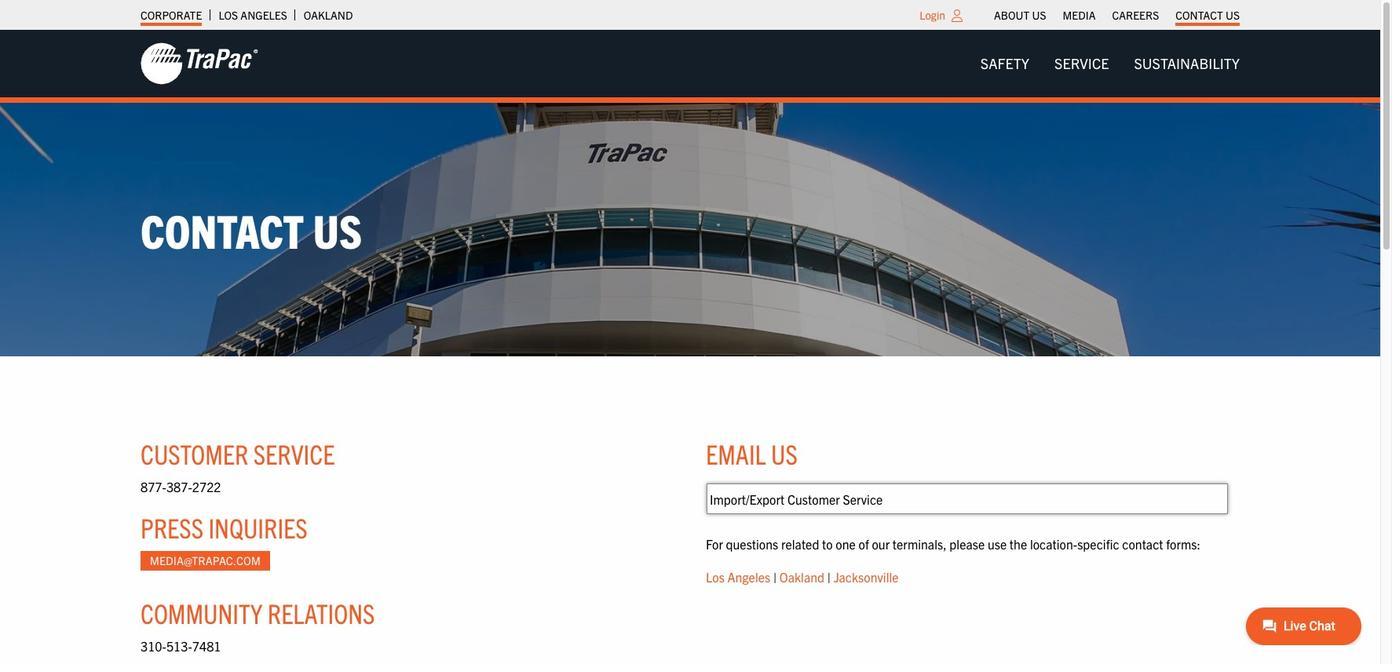 Task type: locate. For each thing, give the bounding box(es) containing it.
careers link
[[1112, 4, 1159, 26]]

1 vertical spatial contact us
[[141, 201, 362, 258]]

1 horizontal spatial service
[[1055, 54, 1109, 72]]

0 horizontal spatial angeles
[[241, 8, 287, 22]]

0 vertical spatial los
[[219, 8, 238, 22]]

1 horizontal spatial los angeles link
[[706, 569, 770, 585]]

forms:
[[1166, 536, 1201, 552]]

los angeles link
[[219, 4, 287, 26], [706, 569, 770, 585]]

please
[[950, 536, 985, 552]]

contact
[[1176, 8, 1223, 22], [141, 201, 304, 258]]

0 vertical spatial menu bar
[[986, 4, 1248, 26]]

one
[[836, 536, 856, 552]]

los angeles link down questions
[[706, 569, 770, 585]]

0 horizontal spatial contact us
[[141, 201, 362, 258]]

community relations
[[141, 596, 375, 630]]

corporate
[[141, 8, 202, 22]]

jacksonville link
[[834, 569, 899, 585]]

menu bar down careers
[[968, 48, 1252, 79]]

contact us
[[1176, 8, 1240, 22], [141, 201, 362, 258]]

0 horizontal spatial service
[[253, 437, 335, 470]]

media@trapac.com link
[[141, 551, 270, 571]]

387-
[[166, 479, 192, 495]]

0 horizontal spatial los
[[219, 8, 238, 22]]

1 vertical spatial oakland
[[780, 569, 825, 585]]

oakland link for corporate
[[304, 4, 353, 26]]

login link
[[920, 8, 945, 22]]

of
[[859, 536, 869, 552]]

menu bar containing safety
[[968, 48, 1252, 79]]

1 horizontal spatial contact us
[[1176, 8, 1240, 22]]

0 horizontal spatial oakland link
[[304, 4, 353, 26]]

1 vertical spatial service
[[253, 437, 335, 470]]

0 vertical spatial los angeles link
[[219, 4, 287, 26]]

1 vertical spatial angeles
[[728, 569, 770, 585]]

oakland down related
[[780, 569, 825, 585]]

1 horizontal spatial oakland link
[[780, 569, 825, 585]]

safety
[[981, 54, 1029, 72]]

login
[[920, 8, 945, 22]]

oakland right 'los angeles'
[[304, 8, 353, 22]]

angeles for los angeles
[[241, 8, 287, 22]]

0 vertical spatial oakland
[[304, 8, 353, 22]]

contact us link
[[1176, 4, 1240, 26]]

877-
[[141, 479, 166, 495]]

about
[[994, 8, 1030, 22]]

0 vertical spatial angeles
[[241, 8, 287, 22]]

media
[[1063, 8, 1096, 22]]

us
[[1032, 8, 1046, 22], [1226, 8, 1240, 22], [313, 201, 362, 258], [771, 437, 798, 470]]

los angeles link up "corporate" image
[[219, 4, 287, 26]]

| down questions
[[773, 569, 777, 585]]

1 vertical spatial contact
[[141, 201, 304, 258]]

contact us inside menu bar
[[1176, 8, 1240, 22]]

menu bar up service link
[[986, 4, 1248, 26]]

1 horizontal spatial angeles
[[728, 569, 770, 585]]

menu bar
[[986, 4, 1248, 26], [968, 48, 1252, 79]]

oakland link
[[304, 4, 353, 26], [780, 569, 825, 585]]

513-
[[166, 639, 192, 654]]

1 vertical spatial los
[[706, 569, 725, 585]]

angeles
[[241, 8, 287, 22], [728, 569, 770, 585]]

email
[[706, 437, 766, 470]]

oakland link down related
[[780, 569, 825, 585]]

sustainability
[[1134, 54, 1240, 72]]

0 vertical spatial service
[[1055, 54, 1109, 72]]

press inquiries
[[141, 510, 308, 544]]

0 vertical spatial contact us
[[1176, 8, 1240, 22]]

1 horizontal spatial contact
[[1176, 8, 1223, 22]]

1 vertical spatial menu bar
[[968, 48, 1252, 79]]

related
[[781, 536, 819, 552]]

0 horizontal spatial los angeles link
[[219, 4, 287, 26]]

1 horizontal spatial |
[[827, 569, 831, 585]]

oakland link right 'los angeles'
[[304, 4, 353, 26]]

0 horizontal spatial |
[[773, 569, 777, 585]]

los
[[219, 8, 238, 22], [706, 569, 725, 585]]

contact
[[1122, 536, 1163, 552]]

jacksonville
[[834, 569, 899, 585]]

media@trapac.com
[[150, 554, 261, 568]]

1 vertical spatial oakland link
[[780, 569, 825, 585]]

|
[[773, 569, 777, 585], [827, 569, 831, 585]]

oakland
[[304, 8, 353, 22], [780, 569, 825, 585]]

customer service
[[141, 437, 335, 470]]

0 horizontal spatial contact
[[141, 201, 304, 258]]

los down for
[[706, 569, 725, 585]]

0 vertical spatial contact
[[1176, 8, 1223, 22]]

1 horizontal spatial los
[[706, 569, 725, 585]]

service
[[1055, 54, 1109, 72], [253, 437, 335, 470]]

1 horizontal spatial oakland
[[780, 569, 825, 585]]

community
[[141, 596, 263, 630]]

light image
[[952, 9, 963, 22]]

0 vertical spatial oakland link
[[304, 4, 353, 26]]

los up "corporate" image
[[219, 8, 238, 22]]

| down to
[[827, 569, 831, 585]]



Task type: describe. For each thing, give the bounding box(es) containing it.
service link
[[1042, 48, 1122, 79]]

los angeles | oakland | jacksonville
[[706, 569, 899, 585]]

los for los angeles | oakland | jacksonville
[[706, 569, 725, 585]]

877-387-2722
[[141, 479, 221, 495]]

inquiries
[[208, 510, 308, 544]]

310-513-7481
[[141, 639, 221, 654]]

2 | from the left
[[827, 569, 831, 585]]

2722
[[192, 479, 221, 495]]

press
[[141, 510, 203, 544]]

to
[[822, 536, 833, 552]]

specific
[[1077, 536, 1119, 552]]

1 vertical spatial los angeles link
[[706, 569, 770, 585]]

los angeles
[[219, 8, 287, 22]]

menu bar containing about us
[[986, 4, 1248, 26]]

safety link
[[968, 48, 1042, 79]]

for
[[706, 536, 723, 552]]

email us
[[706, 437, 798, 470]]

los for los angeles
[[219, 8, 238, 22]]

angeles for los angeles | oakland | jacksonville
[[728, 569, 770, 585]]

our
[[872, 536, 890, 552]]

media link
[[1063, 4, 1096, 26]]

location-
[[1030, 536, 1077, 552]]

careers
[[1112, 8, 1159, 22]]

sustainability link
[[1122, 48, 1252, 79]]

use
[[988, 536, 1007, 552]]

customer
[[141, 437, 248, 470]]

questions
[[726, 536, 778, 552]]

310-
[[141, 639, 166, 654]]

corporate link
[[141, 4, 202, 26]]

0 horizontal spatial oakland
[[304, 8, 353, 22]]

1 | from the left
[[773, 569, 777, 585]]

about us
[[994, 8, 1046, 22]]

contact inside menu bar
[[1176, 8, 1223, 22]]

7481
[[192, 639, 221, 654]]

terminals,
[[893, 536, 947, 552]]

the
[[1010, 536, 1027, 552]]

about us link
[[994, 4, 1046, 26]]

relations
[[268, 596, 375, 630]]

for questions related to one of our terminals, please use the location-specific contact forms:
[[706, 536, 1201, 552]]

corporate image
[[141, 42, 258, 86]]

oakland link for los angeles
[[780, 569, 825, 585]]



Task type: vqa. For each thing, say whether or not it's contained in the screenshot.
second | from the left
yes



